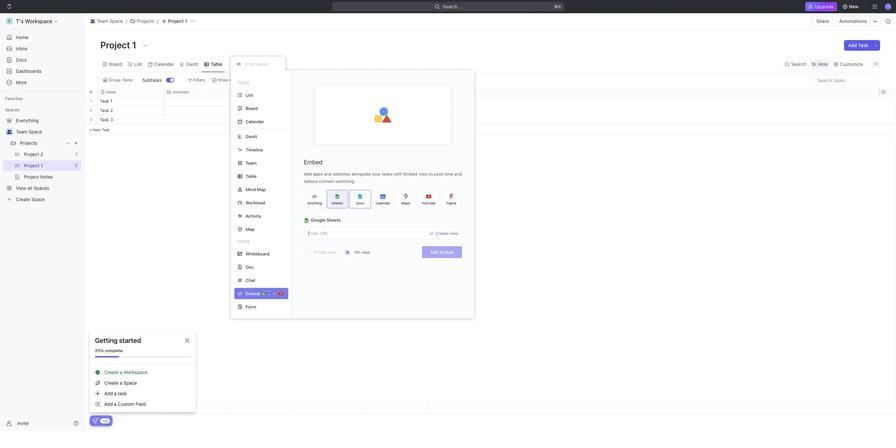 Task type: vqa. For each thing, say whether or not it's contained in the screenshot.
closed
yes



Task type: describe. For each thing, give the bounding box(es) containing it.
new button
[[841, 1, 863, 12]]

show closed button
[[210, 76, 245, 84]]

team space inside tree
[[16, 129, 42, 135]]

tasks
[[382, 171, 393, 177]]

new task
[[93, 128, 110, 132]]

grid containing ‎task 1
[[84, 88, 897, 414]]

board link
[[108, 59, 122, 69]]

0 horizontal spatial 3
[[90, 117, 92, 122]]

calendar link
[[153, 59, 174, 69]]

⌘k
[[555, 4, 562, 9]]

search
[[792, 61, 807, 67]]

time
[[445, 171, 454, 177]]

dashboards link
[[3, 66, 82, 77]]

1 vertical spatial task
[[100, 117, 109, 122]]

task
[[118, 391, 127, 396]]

1 and from the left
[[324, 171, 332, 177]]

share button
[[813, 16, 834, 27]]

to do cell for ‎task 2
[[230, 106, 297, 115]]

embed inside button
[[440, 250, 454, 255]]

new for new
[[850, 4, 860, 9]]

press space to select this row. row containing 3
[[84, 115, 98, 124]]

space inside tree
[[29, 129, 42, 135]]

inbox link
[[3, 43, 82, 54]]

1 2 3
[[90, 99, 92, 122]]

pin view
[[355, 250, 370, 255]]

show
[[218, 78, 229, 83]]

workload
[[246, 200, 265, 205]]

#
[[90, 89, 92, 94]]

do for 3
[[240, 118, 246, 122]]

0 horizontal spatial table
[[211, 61, 223, 67]]

embed inside the add apps and websites alongside your tasks with embed view to save time and reduce context switching.
[[404, 171, 418, 177]]

to for ‎task 2
[[234, 108, 239, 113]]

view inside the add apps and websites alongside your tasks with embed view to save time and reduce context switching.
[[419, 171, 428, 177]]

upgrade link
[[806, 2, 838, 11]]

1 horizontal spatial project
[[168, 18, 184, 24]]

google sheets
[[311, 217, 341, 223]]

anything
[[308, 201, 322, 205]]

create for create a workspace
[[104, 369, 119, 375]]

25%
[[95, 348, 104, 353]]

youtube
[[422, 201, 436, 205]]

figma
[[447, 201, 457, 205]]

chat
[[246, 278, 256, 283]]

0 vertical spatial user group image
[[91, 20, 95, 23]]

favorites button
[[3, 95, 25, 103]]

1 horizontal spatial projects
[[137, 18, 154, 24]]

automations button
[[837, 16, 871, 26]]

1 horizontal spatial space
[[110, 18, 123, 24]]

hide button
[[811, 59, 831, 69]]

invite
[[17, 420, 29, 426]]

dashboards
[[16, 68, 42, 74]]

alongside
[[352, 171, 371, 177]]

home link
[[3, 32, 82, 43]]

0 horizontal spatial list
[[134, 61, 142, 67]]

1 vertical spatial calendar
[[246, 119, 264, 124]]

or
[[430, 230, 434, 236]]

show closed
[[218, 78, 242, 83]]

view
[[240, 61, 250, 67]]

task for new task
[[102, 128, 110, 132]]

list link
[[133, 59, 142, 69]]

25% complete
[[95, 348, 123, 353]]

projects link inside tree
[[20, 138, 63, 148]]

0 vertical spatial map
[[257, 187, 266, 192]]

closed
[[230, 78, 242, 83]]

private
[[314, 250, 327, 255]]

row group containing 1 2 3
[[84, 96, 98, 136]]

do for 1
[[240, 99, 246, 103]]

a for space
[[120, 380, 122, 386]]

favorites
[[5, 96, 23, 101]]

private view
[[314, 250, 337, 255]]

0 vertical spatial sheets
[[332, 201, 343, 205]]

close image
[[185, 338, 190, 343]]

view button
[[231, 56, 252, 72]]

gantt link
[[185, 59, 199, 69]]

share
[[817, 18, 830, 24]]

1 vertical spatial project
[[100, 39, 130, 50]]

customize
[[841, 61, 864, 67]]

docs link
[[3, 55, 82, 65]]

add embed button
[[422, 246, 463, 258]]

sidebar navigation
[[0, 13, 84, 431]]

doc
[[246, 264, 254, 270]]

create a space
[[104, 380, 137, 386]]

add embed
[[431, 250, 454, 255]]

subtasks button
[[140, 75, 166, 85]]

team space link inside tree
[[16, 127, 80, 137]]

add task
[[849, 42, 869, 48]]

or create new
[[430, 230, 459, 236]]

reduce
[[304, 179, 318, 184]]

1 inside 1 2 3
[[90, 99, 92, 103]]

project 1 link
[[160, 17, 189, 25]]

create for create a space
[[104, 380, 119, 386]]

a for task
[[114, 391, 117, 396]]

getting
[[95, 337, 118, 344]]

mind map
[[246, 187, 266, 192]]

2 horizontal spatial team
[[246, 160, 257, 166]]

onboarding checklist button element
[[92, 418, 98, 423]]

timeline
[[246, 147, 263, 152]]

to do for task 3
[[234, 118, 246, 122]]

task 3
[[100, 117, 113, 122]]

row inside grid
[[98, 88, 429, 96]]

0 horizontal spatial project 1
[[100, 39, 139, 50]]

field
[[136, 401, 146, 407]]

0 vertical spatial team space link
[[88, 17, 125, 25]]

switching.
[[335, 179, 356, 184]]

form
[[246, 304, 256, 309]]

onboarding checklist button image
[[92, 418, 98, 423]]

0 horizontal spatial gantt
[[186, 61, 199, 67]]

0 vertical spatial create
[[436, 230, 449, 236]]

pin
[[355, 250, 361, 255]]

‎task 2
[[100, 108, 113, 113]]

3 row group from the left
[[880, 96, 897, 136]]



Task type: locate. For each thing, give the bounding box(es) containing it.
view left save
[[419, 171, 428, 177]]

embed right with on the top of page
[[404, 171, 418, 177]]

1 ‎task from the top
[[100, 98, 109, 104]]

1 vertical spatial user group image
[[7, 130, 12, 134]]

1 vertical spatial gantt
[[246, 134, 257, 139]]

0 horizontal spatial board
[[109, 61, 122, 67]]

new
[[850, 4, 860, 9], [93, 128, 101, 132]]

1 horizontal spatial team
[[97, 18, 108, 24]]

0 vertical spatial team space
[[97, 18, 123, 24]]

complete
[[105, 348, 123, 353]]

1
[[185, 18, 187, 24], [132, 39, 137, 50], [110, 98, 112, 104], [90, 99, 92, 103]]

0 vertical spatial projects
[[137, 18, 154, 24]]

add
[[849, 42, 858, 48], [304, 171, 312, 177], [431, 250, 439, 255], [104, 391, 113, 396], [104, 401, 113, 407]]

3
[[110, 117, 113, 122], [90, 117, 92, 122]]

board down tasks on the left top of page
[[246, 106, 258, 111]]

table up "mind"
[[246, 173, 257, 179]]

upgrade
[[816, 4, 835, 9]]

2 vertical spatial create
[[104, 380, 119, 386]]

a for workspace
[[120, 369, 122, 375]]

do for 2
[[240, 108, 246, 113]]

list down tasks on the left top of page
[[246, 92, 253, 98]]

cell
[[164, 96, 230, 105], [297, 96, 363, 105], [164, 106, 230, 115], [297, 106, 363, 115], [164, 115, 230, 124], [297, 115, 363, 124], [297, 403, 363, 414]]

1 horizontal spatial embed
[[404, 171, 418, 177]]

‎task for ‎task 1
[[100, 98, 109, 104]]

task down ‎task 2
[[100, 117, 109, 122]]

a for custom
[[114, 401, 117, 407]]

add inside the add apps and websites alongside your tasks with embed view to save time and reduce context switching.
[[304, 171, 312, 177]]

0 horizontal spatial projects link
[[20, 138, 63, 148]]

1 horizontal spatial user group image
[[91, 20, 95, 23]]

0 horizontal spatial team space
[[16, 129, 42, 135]]

new inside button
[[850, 4, 860, 9]]

row group containing ‎task 1
[[98, 96, 429, 136]]

tree
[[3, 115, 82, 205]]

0 vertical spatial do
[[240, 99, 246, 103]]

map
[[257, 187, 266, 192], [246, 226, 255, 232]]

task inside button
[[859, 42, 869, 48]]

hide
[[818, 61, 829, 67]]

1 vertical spatial team space link
[[16, 127, 80, 137]]

sheets right google
[[327, 217, 341, 223]]

team
[[97, 18, 108, 24], [16, 129, 27, 135], [246, 160, 257, 166]]

2 and from the left
[[455, 171, 462, 177]]

projects
[[137, 18, 154, 24], [20, 140, 37, 146]]

new down task 3
[[93, 128, 101, 132]]

view right pin
[[362, 250, 370, 255]]

0 vertical spatial projects link
[[129, 17, 156, 25]]

1 horizontal spatial new
[[850, 4, 860, 9]]

1 vertical spatial map
[[246, 226, 255, 232]]

Search tasks... text field
[[814, 75, 881, 85]]

home
[[16, 34, 29, 40]]

1 horizontal spatial 3
[[110, 117, 113, 122]]

2 horizontal spatial view
[[419, 171, 428, 177]]

press space to select this row. row containing task 3
[[98, 115, 429, 125]]

1 vertical spatial list
[[246, 92, 253, 98]]

create up add a task
[[104, 380, 119, 386]]

0 horizontal spatial project
[[100, 39, 130, 50]]

custom
[[118, 401, 134, 407]]

0 horizontal spatial team space link
[[16, 127, 80, 137]]

your
[[372, 171, 381, 177]]

maps
[[402, 201, 411, 205]]

press space to select this row. row containing ‎task 1
[[98, 96, 429, 107]]

3 left task 3
[[90, 117, 92, 122]]

1 horizontal spatial and
[[455, 171, 462, 177]]

view right private
[[328, 250, 337, 255]]

a left task
[[114, 391, 117, 396]]

calendar left maps
[[376, 201, 391, 205]]

started
[[119, 337, 141, 344]]

row
[[98, 88, 429, 96]]

1 row group from the left
[[84, 96, 98, 136]]

0 horizontal spatial docs
[[16, 57, 27, 63]]

create a workspace
[[104, 369, 147, 375]]

1 vertical spatial to do cell
[[230, 106, 297, 115]]

task
[[859, 42, 869, 48], [100, 117, 109, 122], [102, 128, 110, 132]]

to inside the add apps and websites alongside your tasks with embed view to save time and reduce context switching.
[[429, 171, 433, 177]]

press space to select this row. row containing 2
[[84, 106, 98, 115]]

1 do from the top
[[240, 99, 246, 103]]

3 down ‎task 2
[[110, 117, 113, 122]]

board
[[109, 61, 122, 67], [246, 106, 258, 111]]

add for add a task
[[104, 391, 113, 396]]

view button
[[231, 59, 252, 69]]

table up show
[[211, 61, 223, 67]]

2 horizontal spatial embed
[[440, 250, 454, 255]]

map right "mind"
[[257, 187, 266, 192]]

1 horizontal spatial list
[[246, 92, 253, 98]]

workspace
[[124, 369, 147, 375]]

2 vertical spatial do
[[240, 118, 246, 122]]

‎task up ‎task 2
[[100, 98, 109, 104]]

1 vertical spatial new
[[93, 128, 101, 132]]

mind
[[246, 187, 256, 192]]

calendar up timeline
[[246, 119, 264, 124]]

to for ‎task 1
[[234, 99, 239, 103]]

0 vertical spatial board
[[109, 61, 122, 67]]

0 horizontal spatial view
[[328, 250, 337, 255]]

to do for ‎task 2
[[234, 108, 246, 113]]

to do cell for ‎task 1
[[230, 96, 297, 105]]

search...
[[443, 4, 462, 9]]

add down add a task
[[104, 401, 113, 407]]

to do cell
[[230, 96, 297, 105], [230, 106, 297, 115], [230, 115, 297, 124]]

2 ‎task from the top
[[100, 108, 109, 113]]

gantt up timeline
[[246, 134, 257, 139]]

1 vertical spatial board
[[246, 106, 258, 111]]

save
[[434, 171, 444, 177]]

3 do from the top
[[240, 118, 246, 122]]

to for task 3
[[234, 118, 239, 122]]

add up reduce at the left top
[[304, 171, 312, 177]]

0 horizontal spatial 2
[[90, 108, 92, 112]]

1 vertical spatial project 1
[[100, 39, 139, 50]]

1 horizontal spatial calendar
[[246, 119, 264, 124]]

team space
[[97, 18, 123, 24], [16, 129, 42, 135]]

team inside sidebar navigation
[[16, 129, 27, 135]]

and up context
[[324, 171, 332, 177]]

new up "automations"
[[850, 4, 860, 9]]

pages
[[238, 239, 250, 244]]

docs down inbox
[[16, 57, 27, 63]]

1 vertical spatial sheets
[[327, 217, 341, 223]]

0 horizontal spatial space
[[29, 129, 42, 135]]

0 vertical spatial docs
[[16, 57, 27, 63]]

‎task 1
[[100, 98, 112, 104]]

map down activity
[[246, 226, 255, 232]]

user group image inside tree
[[7, 130, 12, 134]]

add for add apps and websites alongside your tasks with embed view to save time and reduce context switching.
[[304, 171, 312, 177]]

add for add a custom field
[[104, 401, 113, 407]]

1 vertical spatial ‎task
[[100, 108, 109, 113]]

add for add task
[[849, 42, 858, 48]]

view for private view
[[328, 250, 337, 255]]

row group
[[84, 96, 98, 136], [98, 96, 429, 136], [880, 96, 897, 136]]

1 to do from the top
[[234, 99, 246, 103]]

add for add embed
[[431, 250, 439, 255]]

docs
[[16, 57, 27, 63], [356, 201, 365, 205]]

press space to select this row. row
[[84, 96, 98, 106], [98, 96, 429, 107], [84, 106, 98, 115], [98, 106, 429, 116], [84, 115, 98, 124], [98, 115, 429, 125], [98, 403, 429, 414]]

create up create a space
[[104, 369, 119, 375]]

and
[[324, 171, 332, 177], [455, 171, 462, 177]]

1 horizontal spatial map
[[257, 187, 266, 192]]

context
[[319, 179, 334, 184]]

with
[[394, 171, 403, 177]]

a up create a space
[[120, 369, 122, 375]]

2 vertical spatial calendar
[[376, 201, 391, 205]]

0 vertical spatial calendar
[[154, 61, 174, 67]]

2 vertical spatial task
[[102, 128, 110, 132]]

0 horizontal spatial /
[[126, 18, 127, 24]]

2 / from the left
[[157, 18, 159, 24]]

inbox
[[16, 46, 28, 51]]

tasks
[[238, 81, 249, 85]]

0 horizontal spatial projects
[[20, 140, 37, 146]]

2 up task 3
[[110, 108, 113, 113]]

add a custom field
[[104, 401, 146, 407]]

1 vertical spatial team space
[[16, 129, 42, 135]]

list
[[134, 61, 142, 67], [246, 92, 253, 98]]

to do
[[234, 99, 246, 103], [234, 108, 246, 113], [234, 118, 246, 122]]

to
[[234, 99, 239, 103], [234, 108, 239, 113], [234, 118, 239, 122], [429, 171, 433, 177]]

1 vertical spatial create
[[104, 369, 119, 375]]

2 for ‎task
[[110, 108, 113, 113]]

do
[[240, 99, 246, 103], [240, 108, 246, 113], [240, 118, 246, 122]]

2 vertical spatial space
[[124, 380, 137, 386]]

to do cell for task 3
[[230, 115, 297, 124]]

embed
[[304, 159, 323, 166], [404, 171, 418, 177], [440, 250, 454, 255]]

automations
[[840, 18, 868, 24]]

0 vertical spatial table
[[211, 61, 223, 67]]

tree inside sidebar navigation
[[3, 115, 82, 205]]

0 vertical spatial ‎task
[[100, 98, 109, 104]]

2 vertical spatial to do cell
[[230, 115, 297, 124]]

2 do from the top
[[240, 108, 246, 113]]

2 vertical spatial to do
[[234, 118, 246, 122]]

2 to do from the top
[[234, 108, 246, 113]]

1 vertical spatial embed
[[404, 171, 418, 177]]

apps
[[313, 171, 323, 177]]

google
[[311, 217, 326, 223]]

0 horizontal spatial team
[[16, 129, 27, 135]]

1 vertical spatial team
[[16, 129, 27, 135]]

2 for 1
[[90, 108, 92, 112]]

1 horizontal spatial team space
[[97, 18, 123, 24]]

sheets up the google sheets on the left bottom of page
[[332, 201, 343, 205]]

table link
[[210, 59, 223, 69]]

1/4
[[103, 419, 108, 423]]

2 horizontal spatial calendar
[[376, 201, 391, 205]]

calendar up subtasks button
[[154, 61, 174, 67]]

search button
[[783, 59, 809, 69]]

/
[[126, 18, 127, 24], [157, 18, 159, 24]]

task for add task
[[859, 42, 869, 48]]

2
[[110, 108, 113, 113], [90, 108, 92, 112]]

docs down alongside
[[356, 201, 365, 205]]

1 to do cell from the top
[[230, 96, 297, 105]]

a down add a task
[[114, 401, 117, 407]]

1 vertical spatial projects
[[20, 140, 37, 146]]

1 vertical spatial table
[[246, 173, 257, 179]]

1 horizontal spatial team space link
[[88, 17, 125, 25]]

project
[[168, 18, 184, 24], [100, 39, 130, 50]]

3 to do cell from the top
[[230, 115, 297, 124]]

and right time
[[455, 171, 462, 177]]

‎task
[[100, 98, 109, 104], [100, 108, 109, 113]]

0 vertical spatial to do cell
[[230, 96, 297, 105]]

new
[[450, 230, 459, 236]]

create right or
[[436, 230, 449, 236]]

spaces
[[5, 107, 19, 112]]

embed down or create new
[[440, 250, 454, 255]]

1 vertical spatial projects link
[[20, 138, 63, 148]]

0 vertical spatial to do
[[234, 99, 246, 103]]

list up subtasks button
[[134, 61, 142, 67]]

2 row group from the left
[[98, 96, 429, 136]]

0 horizontal spatial map
[[246, 226, 255, 232]]

1 horizontal spatial projects link
[[129, 17, 156, 25]]

embed up apps
[[304, 159, 323, 166]]

add down or
[[431, 250, 439, 255]]

press space to select this row. row containing 1
[[84, 96, 98, 106]]

0 horizontal spatial user group image
[[7, 130, 12, 134]]

view
[[419, 171, 428, 177], [328, 250, 337, 255], [362, 250, 370, 255]]

projects inside tree
[[20, 140, 37, 146]]

add up customize
[[849, 42, 858, 48]]

task up customize
[[859, 42, 869, 48]]

gantt left table link
[[186, 61, 199, 67]]

to do for ‎task 1
[[234, 99, 246, 103]]

0 vertical spatial project 1
[[168, 18, 187, 24]]

1 horizontal spatial table
[[246, 173, 257, 179]]

1 horizontal spatial 2
[[110, 108, 113, 113]]

0 horizontal spatial calendar
[[154, 61, 174, 67]]

activity
[[246, 213, 261, 219]]

whiteboard
[[246, 251, 270, 256]]

0 vertical spatial project
[[168, 18, 184, 24]]

board left list link
[[109, 61, 122, 67]]

‎task for ‎task 2
[[100, 108, 109, 113]]

2 horizontal spatial space
[[124, 380, 137, 386]]

new for new task
[[93, 128, 101, 132]]

1 horizontal spatial board
[[246, 106, 258, 111]]

a up task
[[120, 380, 122, 386]]

task down task 3
[[102, 128, 110, 132]]

‎task down the ‎task 1
[[100, 108, 109, 113]]

1 vertical spatial space
[[29, 129, 42, 135]]

docs inside "docs" link
[[16, 57, 27, 63]]

3 to do from the top
[[234, 118, 246, 122]]

add task button
[[845, 40, 873, 51]]

gantt
[[186, 61, 199, 67], [246, 134, 257, 139]]

0 vertical spatial new
[[850, 4, 860, 9]]

add left task
[[104, 391, 113, 396]]

1 vertical spatial docs
[[356, 201, 365, 205]]

0 vertical spatial team
[[97, 18, 108, 24]]

subtasks
[[142, 77, 162, 83]]

0 vertical spatial list
[[134, 61, 142, 67]]

1 horizontal spatial project 1
[[168, 18, 187, 24]]

0 horizontal spatial and
[[324, 171, 332, 177]]

Enter URL text field
[[305, 227, 430, 239]]

0 horizontal spatial new
[[93, 128, 101, 132]]

add a task
[[104, 391, 127, 396]]

2 left ‎task 2
[[90, 108, 92, 112]]

1 vertical spatial to do
[[234, 108, 246, 113]]

2 inside 1 2 3
[[90, 108, 92, 112]]

Enter name... field
[[244, 61, 280, 67]]

0 vertical spatial space
[[110, 18, 123, 24]]

team space link
[[88, 17, 125, 25], [16, 127, 80, 137]]

2 to do cell from the top
[[230, 106, 297, 115]]

user group image
[[91, 20, 95, 23], [7, 130, 12, 134]]

view for pin view
[[362, 250, 370, 255]]

grid
[[84, 88, 897, 414]]

1 / from the left
[[126, 18, 127, 24]]

0 vertical spatial embed
[[304, 159, 323, 166]]

table
[[211, 61, 223, 67], [246, 173, 257, 179]]

websites
[[333, 171, 351, 177]]

0 horizontal spatial embed
[[304, 159, 323, 166]]

projects link
[[129, 17, 156, 25], [20, 138, 63, 148]]

tree containing team space
[[3, 115, 82, 205]]

customize button
[[832, 59, 866, 69]]

1 horizontal spatial gantt
[[246, 134, 257, 139]]

getting started
[[95, 337, 141, 344]]

press space to select this row. row containing ‎task 2
[[98, 106, 429, 116]]



